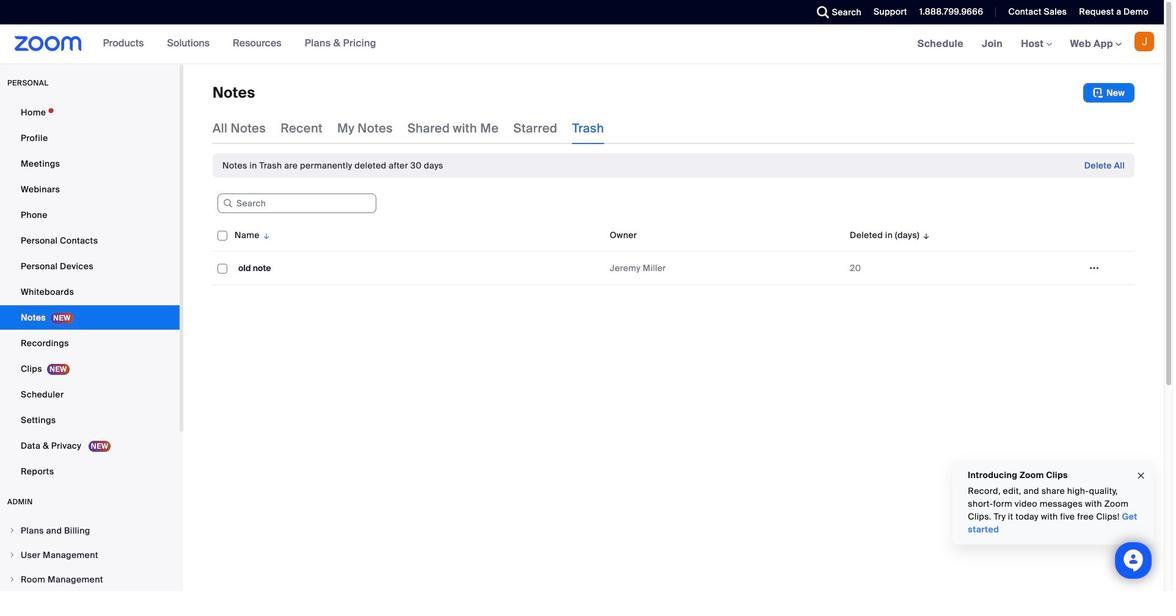 Task type: locate. For each thing, give the bounding box(es) containing it.
alert
[[222, 159, 443, 172]]

2 right image from the top
[[9, 576, 16, 584]]

zoom logo image
[[15, 36, 82, 51]]

1 vertical spatial menu item
[[0, 544, 180, 567]]

personal menu menu
[[0, 100, 180, 485]]

profile picture image
[[1135, 32, 1154, 51]]

right image
[[9, 527, 16, 535]]

2 menu item from the top
[[0, 544, 180, 567]]

2 vertical spatial menu item
[[0, 568, 180, 591]]

arrow down image
[[920, 228, 931, 243]]

meetings navigation
[[908, 24, 1164, 64]]

1 vertical spatial right image
[[9, 576, 16, 584]]

banner
[[0, 24, 1164, 64]]

application
[[213, 219, 1144, 295]]

product information navigation
[[94, 24, 386, 64]]

0 vertical spatial menu item
[[0, 519, 180, 543]]

right image
[[9, 552, 16, 559], [9, 576, 16, 584]]

0 vertical spatial right image
[[9, 552, 16, 559]]

menu item
[[0, 519, 180, 543], [0, 544, 180, 567], [0, 568, 180, 591]]



Task type: vqa. For each thing, say whether or not it's contained in the screenshot.
right image to the bottom
yes



Task type: describe. For each thing, give the bounding box(es) containing it.
arrow down image
[[260, 228, 271, 243]]

3 menu item from the top
[[0, 568, 180, 591]]

admin menu menu
[[0, 519, 180, 591]]

1 menu item from the top
[[0, 519, 180, 543]]

1 right image from the top
[[9, 552, 16, 559]]

Search text field
[[218, 194, 376, 213]]

tabs of all notes page tab list
[[213, 112, 604, 144]]

close image
[[1137, 469, 1146, 483]]

more options for old note image
[[1085, 263, 1104, 274]]



